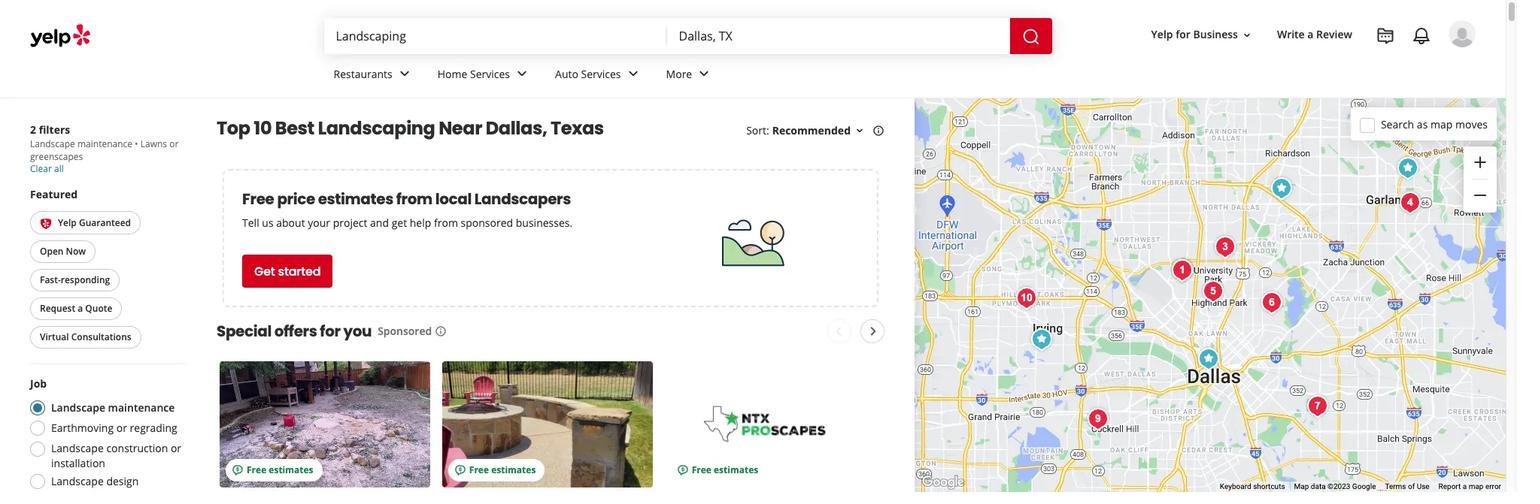 Task type: describe. For each thing, give the bounding box(es) containing it.
clear all
[[30, 163, 64, 175]]

fast-
[[40, 274, 61, 287]]

landscapers
[[475, 189, 571, 210]]

16 info v2 image for top 10 best landscaping near dallas, texas
[[873, 125, 885, 137]]

get
[[254, 263, 275, 280]]

river oaks landscaping image
[[1394, 153, 1424, 184]]

data
[[1311, 483, 1326, 491]]

local
[[435, 189, 472, 210]]

free estimates for first 16 free estimates v2 image from the left
[[469, 464, 536, 477]]

polo landscapes image
[[1168, 256, 1198, 286]]

get
[[392, 216, 407, 230]]

maintenance for landscape maintenance •
[[77, 138, 132, 150]]

landscape for landscape maintenance
[[51, 401, 105, 416]]

16 info v2 image for special offers for you
[[435, 326, 447, 338]]

best
[[275, 116, 314, 141]]

brant's lawn care image
[[1199, 277, 1229, 307]]

yelp for business
[[1152, 27, 1238, 42]]

us
[[262, 216, 274, 230]]

recommended button
[[773, 123, 866, 138]]

virtual consultations
[[40, 331, 131, 344]]

16 free estimates v2 image
[[232, 465, 244, 477]]

barkwells cleaning & landscaping image
[[1267, 174, 1297, 204]]

google image
[[919, 473, 968, 493]]

search image
[[1022, 28, 1040, 46]]

user actions element
[[1140, 19, 1497, 111]]

review
[[1317, 27, 1353, 42]]

16 chevron down v2 image for recommended
[[854, 125, 866, 137]]

free inside free price estimates from local landscapers tell us about your project and get help from sponsored businesses.
[[242, 189, 274, 210]]

or inside the landscape construction or installation
[[171, 442, 181, 456]]

lawns or greenscapes
[[30, 138, 179, 163]]

clear all link
[[30, 163, 64, 175]]

quote
[[85, 303, 112, 316]]

auto services link
[[543, 54, 654, 98]]

search
[[1381, 117, 1415, 131]]

write a review
[[1278, 27, 1353, 42]]

ja landscaping & tree service image
[[1027, 325, 1057, 355]]

none field "find"
[[336, 28, 655, 44]]

or for lawns
[[169, 138, 179, 150]]

business categories element
[[322, 54, 1476, 98]]

royal labor lawn care image
[[1084, 405, 1114, 435]]

16 yelp guaranteed v2 image
[[40, 218, 52, 230]]

landscape maintenance •
[[30, 138, 141, 150]]

construction
[[106, 442, 168, 456]]

terms of use
[[1386, 483, 1430, 491]]

all
[[54, 163, 64, 175]]

moves
[[1456, 117, 1488, 131]]

2
[[30, 123, 36, 137]]

report a map error
[[1439, 483, 1502, 491]]

24 chevron down v2 image for restaurants
[[396, 65, 414, 83]]

job
[[30, 377, 47, 392]]

landscape for landscape construction or installation
[[51, 442, 104, 456]]

map data ©2023 google
[[1295, 483, 1377, 491]]

virtual
[[40, 331, 69, 344]]

©2023
[[1328, 483, 1351, 491]]

get started
[[254, 263, 321, 280]]

terms of use link
[[1386, 483, 1430, 491]]

landscape for landscape design
[[51, 475, 104, 489]]

keyboard shortcuts button
[[1220, 482, 1286, 493]]

earthmoving
[[51, 422, 114, 436]]

1 free estimates link from the left
[[220, 362, 430, 488]]

xscapes irrigation and landscapes image
[[1396, 188, 1426, 218]]

10
[[254, 116, 272, 141]]

top
[[217, 116, 250, 141]]

next image
[[865, 323, 883, 341]]

24 chevron down v2 image for home services
[[513, 65, 531, 83]]

sort:
[[747, 123, 769, 138]]

error
[[1486, 483, 1502, 491]]

24 chevron down v2 image for auto services
[[624, 65, 642, 83]]

earthmoving or regrading
[[51, 422, 177, 436]]

2 free estimates link from the left
[[442, 362, 653, 488]]

free price estimates from local landscapers tell us about your project and get help from sponsored businesses.
[[242, 189, 573, 230]]

•
[[135, 138, 138, 150]]

a for write
[[1308, 27, 1314, 42]]

featured
[[30, 187, 78, 202]]

lawns
[[141, 138, 167, 150]]

estimates for 2nd free estimates 'link' from the left
[[491, 464, 536, 477]]

zoom in image
[[1472, 153, 1490, 171]]

request a quote
[[40, 303, 112, 316]]

filters
[[39, 123, 70, 137]]

project
[[333, 216, 368, 230]]

auto
[[555, 67, 579, 81]]

16 chevron down v2 image for yelp for business
[[1241, 29, 1254, 41]]

luxe landscapes image
[[1211, 233, 1241, 263]]

yelp for yelp guaranteed
[[58, 217, 77, 229]]

offers
[[274, 321, 317, 342]]

sponsored
[[378, 324, 432, 339]]

write
[[1278, 27, 1305, 42]]

free price estimates from local landscapers image
[[716, 206, 791, 281]]

keyboard shortcuts
[[1220, 483, 1286, 491]]

get started button
[[242, 255, 333, 288]]

started
[[278, 263, 321, 280]]

services for auto services
[[581, 67, 621, 81]]

installation
[[51, 457, 105, 471]]

auto services
[[555, 67, 621, 81]]

1 vertical spatial for
[[320, 321, 341, 342]]

a for request
[[78, 303, 83, 316]]

keyboard
[[1220, 483, 1252, 491]]

shortcuts
[[1254, 483, 1286, 491]]

map for moves
[[1431, 117, 1453, 131]]

north central landscaping image
[[1257, 288, 1287, 318]]

Find text field
[[336, 28, 655, 44]]

previous image
[[830, 323, 848, 341]]

sponsored
[[461, 216, 513, 230]]

home services link
[[426, 54, 543, 98]]

projects image
[[1377, 27, 1395, 45]]

map for error
[[1469, 483, 1484, 491]]

price
[[277, 189, 315, 210]]



Task type: locate. For each thing, give the bounding box(es) containing it.
2 vertical spatial a
[[1463, 483, 1467, 491]]

as
[[1417, 117, 1428, 131]]

of
[[1409, 483, 1415, 491]]

landscape up earthmoving
[[51, 401, 105, 416]]

none field up the home services link
[[336, 28, 655, 44]]

landscape for landscape maintenance •
[[30, 138, 75, 150]]

1 horizontal spatial yelp
[[1152, 27, 1173, 42]]

1 horizontal spatial 16 free estimates v2 image
[[677, 465, 689, 477]]

maintenance
[[77, 138, 132, 150], [108, 401, 175, 416]]

map
[[1295, 483, 1310, 491]]

design
[[106, 475, 139, 489]]

l & t landscaping image
[[1012, 284, 1042, 314]]

0 vertical spatial from
[[396, 189, 433, 210]]

rcj cleaning specialists image
[[1303, 392, 1333, 422]]

1 horizontal spatial free estimates
[[469, 464, 536, 477]]

0 horizontal spatial 24 chevron down v2 image
[[396, 65, 414, 83]]

0 vertical spatial yelp
[[1152, 27, 1173, 42]]

0 horizontal spatial services
[[470, 67, 510, 81]]

free estimates for first 16 free estimates v2 image from the right
[[692, 464, 759, 477]]

landscape down "installation"
[[51, 475, 104, 489]]

a right report
[[1463, 483, 1467, 491]]

1 none field from the left
[[336, 28, 655, 44]]

16 info v2 image
[[873, 125, 885, 137], [435, 326, 447, 338]]

None field
[[336, 28, 655, 44], [679, 28, 998, 44]]

more link
[[654, 54, 726, 98]]

1 horizontal spatial from
[[434, 216, 458, 230]]

group
[[1464, 147, 1497, 213]]

home services
[[438, 67, 510, 81]]

2 16 free estimates v2 image from the left
[[677, 465, 689, 477]]

responding
[[61, 274, 110, 287]]

top 10 best landscaping near dallas, texas
[[217, 116, 604, 141]]

guaranteed
[[79, 217, 131, 229]]

use
[[1417, 483, 1430, 491]]

terms
[[1386, 483, 1407, 491]]

0 vertical spatial 16 info v2 image
[[873, 125, 885, 137]]

and
[[370, 216, 389, 230]]

report a map error link
[[1439, 483, 1502, 491]]

2 services from the left
[[581, 67, 621, 81]]

or right lawns on the left top of page
[[169, 138, 179, 150]]

yelp left business
[[1152, 27, 1173, 42]]

1 vertical spatial from
[[434, 216, 458, 230]]

landscape design
[[51, 475, 139, 489]]

a for report
[[1463, 483, 1467, 491]]

24 chevron down v2 image left auto
[[513, 65, 531, 83]]

2 24 chevron down v2 image from the left
[[695, 65, 713, 83]]

0 vertical spatial maintenance
[[77, 138, 132, 150]]

or down regrading
[[171, 442, 181, 456]]

24 chevron down v2 image
[[513, 65, 531, 83], [695, 65, 713, 83]]

restaurants link
[[322, 54, 426, 98]]

24 chevron down v2 image inside the home services link
[[513, 65, 531, 83]]

business
[[1194, 27, 1238, 42]]

1 horizontal spatial none field
[[679, 28, 998, 44]]

0 horizontal spatial free estimates
[[247, 464, 313, 477]]

estimates inside free price estimates from local landscapers tell us about your project and get help from sponsored businesses.
[[318, 189, 393, 210]]

0 vertical spatial 16 chevron down v2 image
[[1241, 29, 1254, 41]]

or inside lawns or greenscapes
[[169, 138, 179, 150]]

0 vertical spatial map
[[1431, 117, 1453, 131]]

landscape construction or installation
[[51, 442, 181, 471]]

landscape up "installation"
[[51, 442, 104, 456]]

1 horizontal spatial 16 info v2 image
[[873, 125, 885, 137]]

open now
[[40, 246, 86, 258]]

or down 'landscape maintenance'
[[116, 422, 127, 436]]

map left error
[[1469, 483, 1484, 491]]

24 chevron down v2 image right restaurants
[[396, 65, 414, 83]]

None search field
[[324, 18, 1055, 54]]

1 horizontal spatial 16 chevron down v2 image
[[1241, 29, 1254, 41]]

none field the near
[[679, 28, 998, 44]]

for left business
[[1176, 27, 1191, 42]]

landscaping
[[318, 116, 435, 141]]

1 horizontal spatial a
[[1308, 27, 1314, 42]]

16 chevron down v2 image inside yelp for business button
[[1241, 29, 1254, 41]]

for inside button
[[1176, 27, 1191, 42]]

24 chevron down v2 image right more
[[695, 65, 713, 83]]

1 services from the left
[[470, 67, 510, 81]]

estimates for 3rd free estimates 'link' from the right
[[269, 464, 313, 477]]

3 free estimates from the left
[[692, 464, 759, 477]]

write a review link
[[1272, 21, 1359, 48]]

0 horizontal spatial from
[[396, 189, 433, 210]]

16 chevron down v2 image inside recommended dropdown button
[[854, 125, 866, 137]]

zoom out image
[[1472, 187, 1490, 205]]

2 horizontal spatial free estimates link
[[665, 362, 875, 488]]

option group containing job
[[26, 377, 187, 493]]

16 info v2 image down 'business categories' element
[[873, 125, 885, 137]]

or for earthmoving
[[116, 422, 127, 436]]

more
[[666, 67, 692, 81]]

a left quote at the bottom left
[[78, 303, 83, 316]]

1 vertical spatial yelp
[[58, 217, 77, 229]]

from up help
[[396, 189, 433, 210]]

0 horizontal spatial free estimates link
[[220, 362, 430, 488]]

2 filters
[[30, 123, 70, 137]]

yelp guaranteed
[[58, 217, 131, 229]]

16 chevron down v2 image
[[1241, 29, 1254, 41], [854, 125, 866, 137]]

notifications image
[[1413, 27, 1431, 45]]

2 horizontal spatial free estimates
[[692, 464, 759, 477]]

ten brothers image
[[1194, 345, 1224, 375]]

yelp for yelp for business
[[1152, 27, 1173, 42]]

request a quote button
[[30, 298, 122, 321]]

0 horizontal spatial none field
[[336, 28, 655, 44]]

or
[[169, 138, 179, 150], [116, 422, 127, 436], [171, 442, 181, 456]]

1 horizontal spatial 24 chevron down v2 image
[[624, 65, 642, 83]]

special
[[217, 321, 272, 342]]

help
[[410, 216, 431, 230]]

0 horizontal spatial 16 free estimates v2 image
[[454, 465, 466, 477]]

yelp guaranteed button
[[30, 211, 141, 235]]

restaurants
[[334, 67, 393, 81]]

24 chevron down v2 image inside restaurants link
[[396, 65, 414, 83]]

1 horizontal spatial services
[[581, 67, 621, 81]]

1 vertical spatial or
[[116, 422, 127, 436]]

for left you
[[320, 321, 341, 342]]

2 24 chevron down v2 image from the left
[[624, 65, 642, 83]]

free
[[242, 189, 274, 210], [247, 464, 267, 477], [469, 464, 489, 477], [692, 464, 712, 477]]

Near text field
[[679, 28, 998, 44]]

1 vertical spatial 16 chevron down v2 image
[[854, 125, 866, 137]]

yelp inside featured group
[[58, 217, 77, 229]]

maintenance up regrading
[[108, 401, 175, 416]]

landscape
[[30, 138, 75, 150], [51, 401, 105, 416], [51, 442, 104, 456], [51, 475, 104, 489]]

1 horizontal spatial 24 chevron down v2 image
[[695, 65, 713, 83]]

0 horizontal spatial 16 chevron down v2 image
[[854, 125, 866, 137]]

now
[[66, 246, 86, 258]]

1 vertical spatial maintenance
[[108, 401, 175, 416]]

special offers for you
[[217, 321, 372, 342]]

map region
[[765, 0, 1518, 493]]

brad k. image
[[1449, 20, 1476, 47]]

none field up 'business categories' element
[[679, 28, 998, 44]]

open
[[40, 246, 64, 258]]

fast-responding
[[40, 274, 110, 287]]

yelp inside the 'user actions' element
[[1152, 27, 1173, 42]]

report
[[1439, 483, 1461, 491]]

services right home
[[470, 67, 510, 81]]

near
[[439, 116, 482, 141]]

landscape down filters
[[30, 138, 75, 150]]

free estimates link
[[220, 362, 430, 488], [442, 362, 653, 488], [665, 362, 875, 488]]

greenscapes
[[30, 150, 83, 163]]

option group
[[26, 377, 187, 493]]

16 free estimates v2 image
[[454, 465, 466, 477], [677, 465, 689, 477]]

16 info v2 image right "sponsored"
[[435, 326, 447, 338]]

clear
[[30, 163, 52, 175]]

you
[[343, 321, 372, 342]]

for
[[1176, 27, 1191, 42], [320, 321, 341, 342]]

services for home services
[[470, 67, 510, 81]]

0 vertical spatial a
[[1308, 27, 1314, 42]]

dallas,
[[486, 116, 547, 141]]

1 horizontal spatial for
[[1176, 27, 1191, 42]]

2 horizontal spatial a
[[1463, 483, 1467, 491]]

a inside write a review link
[[1308, 27, 1314, 42]]

map
[[1431, 117, 1453, 131], [1469, 483, 1484, 491]]

1 24 chevron down v2 image from the left
[[513, 65, 531, 83]]

tell
[[242, 216, 259, 230]]

maintenance left •
[[77, 138, 132, 150]]

0 horizontal spatial for
[[320, 321, 341, 342]]

search as map moves
[[1381, 117, 1488, 131]]

1 16 free estimates v2 image from the left
[[454, 465, 466, 477]]

0 horizontal spatial 16 info v2 image
[[435, 326, 447, 338]]

24 chevron down v2 image right auto services at the left top of page
[[624, 65, 642, 83]]

estimates
[[318, 189, 393, 210], [269, 464, 313, 477], [491, 464, 536, 477], [714, 464, 759, 477]]

businesses.
[[516, 216, 573, 230]]

3 free estimates link from the left
[[665, 362, 875, 488]]

0 horizontal spatial 24 chevron down v2 image
[[513, 65, 531, 83]]

services
[[470, 67, 510, 81], [581, 67, 621, 81]]

16 chevron down v2 image right business
[[1241, 29, 1254, 41]]

1 vertical spatial map
[[1469, 483, 1484, 491]]

services right auto
[[581, 67, 621, 81]]

about
[[276, 216, 305, 230]]

1 vertical spatial a
[[78, 303, 83, 316]]

1 horizontal spatial map
[[1469, 483, 1484, 491]]

polo landscapes image
[[1168, 256, 1198, 286]]

0 horizontal spatial yelp
[[58, 217, 77, 229]]

from down local
[[434, 216, 458, 230]]

sgs turf texas image
[[892, 386, 922, 416]]

2 vertical spatial or
[[171, 442, 181, 456]]

free estimates
[[247, 464, 313, 477], [469, 464, 536, 477], [692, 464, 759, 477]]

24 chevron down v2 image
[[396, 65, 414, 83], [624, 65, 642, 83]]

2 free estimates from the left
[[469, 464, 536, 477]]

1 free estimates from the left
[[247, 464, 313, 477]]

a
[[1308, 27, 1314, 42], [78, 303, 83, 316], [1463, 483, 1467, 491]]

2 none field from the left
[[679, 28, 998, 44]]

0 horizontal spatial map
[[1431, 117, 1453, 131]]

landscape maintenance
[[51, 401, 175, 416]]

1 24 chevron down v2 image from the left
[[396, 65, 414, 83]]

yelp for business button
[[1146, 21, 1260, 48]]

0 horizontal spatial a
[[78, 303, 83, 316]]

free estimates for 16 free estimates v2 icon
[[247, 464, 313, 477]]

maintenance for landscape maintenance
[[108, 401, 175, 416]]

a right write on the right top of page
[[1308, 27, 1314, 42]]

texas
[[551, 116, 604, 141]]

yelp right 16 yelp guaranteed v2 image
[[58, 217, 77, 229]]

1 horizontal spatial free estimates link
[[442, 362, 653, 488]]

16 chevron down v2 image right recommended
[[854, 125, 866, 137]]

24 chevron down v2 image for more
[[695, 65, 713, 83]]

virtual consultations button
[[30, 327, 141, 349]]

0 vertical spatial for
[[1176, 27, 1191, 42]]

landscape inside the landscape construction or installation
[[51, 442, 104, 456]]

a inside request a quote button
[[78, 303, 83, 316]]

recommended
[[773, 123, 851, 138]]

1 vertical spatial 16 info v2 image
[[435, 326, 447, 338]]

google
[[1353, 483, 1377, 491]]

featured group
[[27, 187, 187, 352]]

open now button
[[30, 241, 96, 264]]

24 chevron down v2 image inside auto services link
[[624, 65, 642, 83]]

yelp
[[1152, 27, 1173, 42], [58, 217, 77, 229]]

home
[[438, 67, 468, 81]]

map right as
[[1431, 117, 1453, 131]]

request
[[40, 303, 75, 316]]

consultations
[[71, 331, 131, 344]]

0 vertical spatial or
[[169, 138, 179, 150]]

estimates for first free estimates 'link' from the right
[[714, 464, 759, 477]]

24 chevron down v2 image inside more link
[[695, 65, 713, 83]]



Task type: vqa. For each thing, say whether or not it's contained in the screenshot.
10/10 to the middle
no



